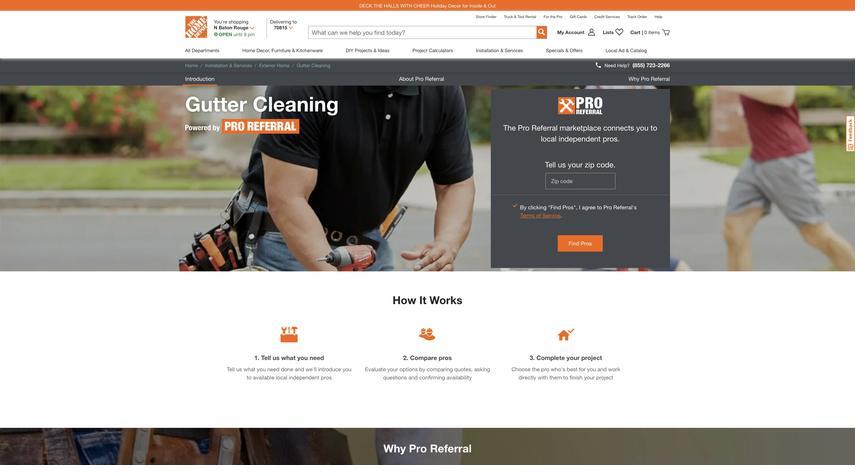 Task type: describe. For each thing, give the bounding box(es) containing it.
store finder
[[476, 14, 497, 19]]

store
[[476, 14, 485, 19]]

work
[[609, 366, 621, 373]]

change
[[560, 233, 579, 240]]

1 vertical spatial gutter
[[185, 92, 247, 116]]

find pros
[[569, 240, 592, 247]]

local inside the tell us what you need done and we'll introduce you to available local independent pros
[[276, 375, 287, 381]]

credit services link
[[595, 14, 620, 19]]

the
[[374, 3, 383, 8]]

1 vertical spatial why
[[384, 443, 406, 456]]

items
[[649, 29, 660, 35]]

3 / from the left
[[293, 62, 294, 68]]

local for the pro referral marketplace connects you to local independent pros.
[[541, 135, 557, 143]]

introduce
[[318, 366, 341, 373]]

projects
[[355, 47, 372, 53]]

gift cards
[[570, 14, 587, 19]]

local ad & catalog link
[[606, 42, 647, 58]]

tell us what you need done and we'll introduce you to available local independent pros
[[227, 366, 352, 381]]

terms of service link
[[520, 212, 561, 219]]

specials & offers link
[[546, 42, 583, 58]]

connects
[[604, 124, 635, 132]]

1 vertical spatial local
[[607, 98, 627, 107]]

your up best
[[567, 355, 580, 362]]

local inside "link"
[[606, 47, 618, 53]]

1 horizontal spatial why pro referral
[[629, 75, 670, 82]]

what inside the tell us what you need done and we'll introduce you to available local independent pros
[[244, 366, 256, 373]]

finish
[[570, 375, 583, 381]]

service
[[543, 212, 561, 219]]

0 vertical spatial what
[[281, 355, 296, 362]]

availability
[[447, 375, 472, 381]]

to inside the tell us what you need done and we'll introduce you to available local independent pros
[[247, 375, 252, 381]]

confirming
[[419, 375, 445, 381]]

specials
[[546, 47, 564, 53]]

70815
[[274, 25, 287, 30]]

we'll
[[306, 366, 317, 373]]

cards
[[577, 14, 587, 19]]

track order
[[628, 14, 647, 19]]

1 / from the left
[[201, 62, 202, 68]]

shopping
[[229, 19, 249, 25]]

my
[[558, 29, 564, 35]]

and inside evaluate your options by comparing quotes, asking questions and confirming availability
[[409, 375, 418, 381]]

for the pro
[[544, 14, 563, 19]]

truck
[[504, 14, 513, 19]]

help?
[[618, 62, 630, 68]]

project calculators
[[413, 47, 453, 53]]

by
[[420, 366, 425, 373]]

gutter cleaning
[[185, 92, 339, 116]]

1.
[[254, 355, 260, 362]]

2 vertical spatial services
[[234, 62, 252, 68]]

2. compare pros
[[403, 355, 452, 362]]

them
[[550, 375, 562, 381]]

you right introduce
[[343, 366, 352, 373]]

1 horizontal spatial tell
[[261, 355, 271, 362]]

2 / from the left
[[255, 62, 256, 68]]

0 vertical spatial cleaning
[[312, 62, 330, 68]]

clicking
[[528, 204, 547, 211]]

you inside good news! we've matched you to qualified local pros.
[[594, 125, 607, 134]]

tell for what
[[227, 366, 235, 373]]

ideas
[[378, 47, 390, 53]]

diy
[[346, 47, 354, 53]]

diy projects & ideas link
[[346, 42, 390, 58]]

(855)
[[633, 62, 645, 68]]

options
[[400, 366, 418, 373]]

find for find independent local pros
[[543, 98, 558, 107]]

choose
[[512, 366, 531, 373]]

all departments
[[185, 47, 219, 53]]

change zip code
[[560, 233, 601, 240]]

pro
[[541, 366, 550, 373]]

out
[[488, 3, 496, 8]]

0 horizontal spatial why pro referral
[[384, 443, 472, 456]]

"find
[[548, 204, 561, 211]]

credit services
[[595, 14, 620, 19]]

project inside choose the pro who's best for you and work directly with them to finish your project
[[597, 375, 614, 381]]

your inside evaluate your options by comparing quotes, asking questions and confirming availability
[[388, 366, 398, 373]]

project
[[413, 47, 428, 53]]

pros. inside the pro referral marketplace connects you to local independent pros.
[[603, 135, 620, 143]]

rental
[[526, 14, 536, 19]]

rouge
[[234, 25, 249, 30]]

evaluate your options by comparing quotes, asking questions and confirming availability
[[365, 366, 490, 381]]

truck & tool rental
[[504, 14, 536, 19]]

specials & offers
[[546, 47, 583, 53]]

delivering
[[270, 19, 291, 25]]

agree
[[582, 204, 596, 211]]

0
[[645, 29, 647, 35]]

with
[[538, 375, 548, 381]]

referral's
[[614, 204, 637, 211]]

done
[[281, 366, 293, 373]]

pros. inside good news! we've matched you to qualified local pros.
[[572, 136, 589, 145]]

order
[[638, 14, 647, 19]]

pro inside the pro referral marketplace connects you to local independent pros.
[[518, 124, 530, 132]]

independent inside the pro referral marketplace connects you to local independent pros.
[[559, 135, 601, 143]]

home / installation & services / exterior home / gutter cleaning
[[185, 62, 330, 68]]

the for choose
[[532, 366, 540, 373]]

catalog
[[631, 47, 647, 53]]

1 horizontal spatial gutter
[[297, 62, 310, 68]]

project calculators link
[[413, 42, 453, 58]]

pros inside the tell us what you need done and we'll introduce you to available local independent pros
[[321, 375, 332, 381]]

0 horizontal spatial installation
[[205, 62, 228, 68]]

code.
[[597, 160, 616, 169]]

deck
[[360, 3, 372, 8]]

find independent local pros
[[543, 98, 646, 107]]

by clicking "find pros", i agree to pro referral's terms of service .
[[520, 204, 637, 219]]

who's
[[551, 366, 566, 373]]

ad
[[619, 47, 625, 53]]

help link
[[655, 14, 663, 19]]

us for what
[[236, 366, 242, 373]]

local ad & catalog
[[606, 47, 647, 53]]

your inside choose the pro who's best for you and work directly with them to finish your project
[[584, 375, 595, 381]]

you inside the pro referral marketplace connects you to local independent pros.
[[637, 124, 649, 132]]

works
[[430, 294, 463, 307]]



Task type: vqa. For each thing, say whether or not it's contained in the screenshot.
availability
yes



Task type: locate. For each thing, give the bounding box(es) containing it.
1 vertical spatial installation & services link
[[205, 62, 252, 68]]

installation down departments
[[205, 62, 228, 68]]

the for for
[[551, 14, 556, 19]]

1 horizontal spatial us
[[273, 355, 280, 362]]

0 vertical spatial installation & services link
[[476, 42, 523, 58]]

0 horizontal spatial independent
[[289, 375, 320, 381]]

to left qualified in the top right of the page
[[609, 125, 615, 134]]

to right them
[[564, 375, 568, 381]]

independent down "matched" at right
[[559, 135, 601, 143]]

0 vertical spatial tell
[[545, 160, 556, 169]]

1 horizontal spatial home
[[242, 47, 255, 53]]

2 horizontal spatial tell
[[545, 160, 556, 169]]

0 horizontal spatial services
[[234, 62, 252, 68]]

what
[[281, 355, 296, 362], [244, 366, 256, 373]]

how it works
[[393, 294, 463, 307]]

for the pro link
[[544, 14, 563, 19]]

with
[[401, 3, 412, 8]]

1 vertical spatial project
[[597, 375, 614, 381]]

good news! we've matched you to qualified local pros.
[[498, 125, 664, 145]]

1 vertical spatial pros
[[321, 375, 332, 381]]

1 vertical spatial what
[[244, 366, 256, 373]]

1 horizontal spatial /
[[255, 62, 256, 68]]

the pro referral marketplace connects you to local independent pros.
[[504, 124, 658, 143]]

0 vertical spatial pros
[[629, 98, 646, 107]]

all departments link
[[185, 42, 219, 58]]

complete your project image
[[558, 326, 575, 344]]

pros up qualified in the top right of the page
[[629, 98, 646, 107]]

local up connects
[[607, 98, 627, 107]]

1 vertical spatial the
[[532, 366, 540, 373]]

need inside the tell us what you need done and we'll introduce you to available local independent pros
[[267, 366, 280, 373]]

complete
[[537, 355, 565, 362]]

project up finish in the bottom of the page
[[582, 355, 602, 362]]

1 horizontal spatial installation
[[476, 47, 499, 53]]

1 horizontal spatial for
[[579, 366, 586, 373]]

how
[[393, 294, 417, 307]]

what up done
[[281, 355, 296, 362]]

gutter cleaning link
[[297, 62, 330, 68]]

0 vertical spatial us
[[558, 160, 566, 169]]

1 vertical spatial local
[[541, 135, 557, 143]]

installation & services link
[[476, 42, 523, 58], [205, 62, 252, 68]]

you right "matched" at right
[[594, 125, 607, 134]]

home decor, furniture & kitchenware link
[[242, 42, 323, 58]]

home down home decor, furniture & kitchenware link
[[277, 62, 290, 68]]

us for your
[[558, 160, 566, 169]]

installation down store finder link
[[476, 47, 499, 53]]

compare pros image
[[419, 326, 436, 344]]

0 vertical spatial need
[[310, 355, 324, 362]]

tell us your zip code.
[[545, 160, 616, 169]]

the left pro
[[532, 366, 540, 373]]

cleaning
[[312, 62, 330, 68], [253, 92, 339, 116]]

0 horizontal spatial need
[[267, 366, 280, 373]]

1 horizontal spatial pros
[[439, 355, 452, 362]]

you right connects
[[637, 124, 649, 132]]

0 vertical spatial local
[[648, 125, 664, 134]]

/ right home link
[[201, 62, 202, 68]]

open until 9 pm
[[219, 31, 255, 37]]

.
[[561, 212, 562, 219]]

2 horizontal spatial and
[[598, 366, 607, 373]]

0 vertical spatial independent
[[559, 135, 601, 143]]

to inside by clicking "find pros", i agree to pro referral's terms of service .
[[597, 204, 602, 211]]

0 vertical spatial gutter
[[297, 62, 310, 68]]

0 vertical spatial for
[[463, 3, 468, 8]]

why pro referral
[[629, 75, 670, 82], [384, 443, 472, 456]]

gift cards link
[[570, 14, 587, 19]]

0 horizontal spatial what
[[244, 366, 256, 373]]

referral inside the pro referral marketplace connects you to local independent pros.
[[532, 124, 558, 132]]

1 horizontal spatial the
[[551, 14, 556, 19]]

it
[[420, 294, 427, 307]]

choose the pro who's best for you and work directly with them to finish your project
[[512, 366, 621, 381]]

the inside choose the pro who's best for you and work directly with them to finish your project
[[532, 366, 540, 373]]

change zip code link
[[560, 233, 601, 241]]

find for find pros
[[569, 240, 580, 247]]

zip left code.
[[585, 160, 595, 169]]

home for home / installation & services / exterior home / gutter cleaning
[[185, 62, 198, 68]]

local right qualified in the top right of the page
[[648, 125, 664, 134]]

local down we've
[[541, 135, 557, 143]]

None text field
[[309, 26, 537, 38]]

0 horizontal spatial and
[[295, 366, 304, 373]]

1 vertical spatial us
[[273, 355, 280, 362]]

evaluate
[[365, 366, 386, 373]]

home down all
[[185, 62, 198, 68]]

introduction
[[185, 75, 215, 82]]

lists
[[603, 29, 614, 35]]

lists link
[[600, 28, 627, 36]]

2 horizontal spatial home
[[277, 62, 290, 68]]

home for home decor, furniture & kitchenware
[[242, 47, 255, 53]]

0 horizontal spatial find
[[543, 98, 558, 107]]

3.
[[530, 355, 535, 362]]

1 vertical spatial independent
[[289, 375, 320, 381]]

pros.
[[603, 135, 620, 143], [572, 136, 589, 145]]

1 vertical spatial services
[[505, 47, 523, 53]]

find
[[543, 98, 558, 107], [569, 240, 580, 247]]

questions
[[383, 375, 407, 381]]

pro
[[557, 14, 563, 19], [415, 75, 424, 82], [641, 75, 650, 82], [518, 124, 530, 132], [604, 204, 612, 211], [409, 443, 427, 456]]

2266
[[658, 62, 670, 68]]

for
[[544, 14, 550, 19]]

1 vertical spatial installation
[[205, 62, 228, 68]]

0 horizontal spatial the
[[532, 366, 540, 373]]

installation
[[476, 47, 499, 53], [205, 62, 228, 68]]

directly
[[519, 375, 537, 381]]

2 horizontal spatial local
[[648, 125, 664, 134]]

gutter down introduction
[[185, 92, 247, 116]]

2 horizontal spatial /
[[293, 62, 294, 68]]

pros up comparing
[[439, 355, 452, 362]]

open
[[219, 31, 232, 37]]

we've
[[540, 125, 561, 134]]

0 vertical spatial why pro referral
[[629, 75, 670, 82]]

1 vertical spatial for
[[579, 366, 586, 373]]

1 horizontal spatial why
[[629, 75, 640, 82]]

1 vertical spatial need
[[267, 366, 280, 373]]

Zip code telephone field
[[546, 173, 616, 190]]

2 vertical spatial tell
[[227, 366, 235, 373]]

local inside the pro referral marketplace connects you to local independent pros.
[[541, 135, 557, 143]]

0 vertical spatial project
[[582, 355, 602, 362]]

2 vertical spatial us
[[236, 366, 242, 373]]

deck the halls with cheer holiday decor for inside & out link
[[360, 3, 496, 8]]

marketplace
[[560, 124, 602, 132]]

home left decor,
[[242, 47, 255, 53]]

pros down introduce
[[321, 375, 332, 381]]

&
[[484, 3, 487, 8], [514, 14, 517, 19], [292, 47, 295, 53], [374, 47, 377, 53], [501, 47, 504, 53], [566, 47, 569, 53], [626, 47, 629, 53], [230, 62, 233, 68]]

all
[[185, 47, 191, 53]]

0 horizontal spatial why
[[384, 443, 406, 456]]

about
[[399, 75, 414, 82]]

available
[[253, 375, 274, 381]]

0 vertical spatial why
[[629, 75, 640, 82]]

project down work
[[597, 375, 614, 381]]

to right qualified in the top right of the page
[[651, 124, 658, 132]]

feedback link image
[[846, 115, 856, 152]]

1 horizontal spatial and
[[409, 375, 418, 381]]

the right for
[[551, 14, 556, 19]]

referral
[[425, 75, 444, 82], [651, 75, 670, 82], [532, 124, 558, 132], [430, 443, 472, 456]]

the home depot image
[[185, 16, 207, 38]]

independent
[[559, 135, 601, 143], [289, 375, 320, 381]]

find down change
[[569, 240, 580, 247]]

you right best
[[587, 366, 596, 373]]

pros. down connects
[[603, 135, 620, 143]]

pm
[[248, 31, 255, 37]]

submit search image
[[538, 29, 545, 36]]

0 horizontal spatial us
[[236, 366, 242, 373]]

to right the delivering
[[293, 19, 297, 25]]

track order link
[[628, 14, 647, 19]]

you're
[[214, 19, 227, 25]]

0 horizontal spatial pros
[[321, 375, 332, 381]]

0 horizontal spatial gutter
[[185, 92, 247, 116]]

pro inside by clicking "find pros", i agree to pro referral's terms of service .
[[604, 204, 612, 211]]

2.
[[403, 355, 409, 362]]

your right finish in the bottom of the page
[[584, 375, 595, 381]]

3. complete your project
[[530, 355, 602, 362]]

/ left exterior
[[255, 62, 256, 68]]

0 vertical spatial installation
[[476, 47, 499, 53]]

local left ad
[[606, 47, 618, 53]]

1. tell us what you need
[[254, 355, 324, 362]]

1 vertical spatial find
[[569, 240, 580, 247]]

0 vertical spatial pros
[[439, 355, 452, 362]]

local
[[606, 47, 618, 53], [607, 98, 627, 107]]

and left we'll
[[295, 366, 304, 373]]

1 vertical spatial why pro referral
[[384, 443, 472, 456]]

to left available
[[247, 375, 252, 381]]

to right agree at the right top of the page
[[597, 204, 602, 211]]

to
[[293, 19, 297, 25], [651, 124, 658, 132], [609, 125, 615, 134], [597, 204, 602, 211], [247, 375, 252, 381], [564, 375, 568, 381]]

0 vertical spatial local
[[606, 47, 618, 53]]

independent
[[560, 98, 605, 107]]

0 horizontal spatial tell
[[227, 366, 235, 373]]

best
[[567, 366, 578, 373]]

for left the inside
[[463, 3, 468, 8]]

0 horizontal spatial installation & services link
[[205, 62, 252, 68]]

and inside the tell us what you need done and we'll introduce you to available local independent pros
[[295, 366, 304, 373]]

1 vertical spatial pros
[[581, 240, 592, 247]]

2 horizontal spatial services
[[606, 14, 620, 19]]

2 vertical spatial local
[[276, 375, 287, 381]]

/ down home decor, furniture & kitchenware
[[293, 62, 294, 68]]

1 horizontal spatial find
[[569, 240, 580, 247]]

for
[[463, 3, 468, 8], [579, 366, 586, 373]]

pros down change zip code
[[581, 240, 592, 247]]

0 vertical spatial the
[[551, 14, 556, 19]]

holiday
[[431, 3, 447, 8]]

independent down we'll
[[289, 375, 320, 381]]

why
[[629, 75, 640, 82], [384, 443, 406, 456]]

0 horizontal spatial for
[[463, 3, 468, 8]]

and left work
[[598, 366, 607, 373]]

you up available
[[257, 366, 266, 373]]

your up questions
[[388, 366, 398, 373]]

and inside choose the pro who's best for you and work directly with them to finish your project
[[598, 366, 607, 373]]

1 horizontal spatial installation & services link
[[476, 42, 523, 58]]

0 horizontal spatial pros
[[581, 240, 592, 247]]

home inside home decor, furniture & kitchenware link
[[242, 47, 255, 53]]

by
[[520, 204, 527, 211]]

my account
[[558, 29, 585, 35]]

find up we've
[[543, 98, 558, 107]]

0 horizontal spatial pros.
[[572, 136, 589, 145]]

local for good news! we've matched you to qualified local pros.
[[648, 125, 664, 134]]

my account link
[[558, 28, 600, 36]]

gutter down kitchenware
[[297, 62, 310, 68]]

compare
[[410, 355, 437, 362]]

i
[[579, 204, 581, 211]]

pros inside button
[[581, 240, 592, 247]]

0 vertical spatial services
[[606, 14, 620, 19]]

need up we'll
[[310, 355, 324, 362]]

None text field
[[309, 26, 537, 38]]

& inside "link"
[[626, 47, 629, 53]]

quotes,
[[455, 366, 473, 373]]

1 horizontal spatial services
[[505, 47, 523, 53]]

us inside the tell us what you need done and we'll introduce you to available local independent pros
[[236, 366, 242, 373]]

local down done
[[276, 375, 287, 381]]

qualified
[[617, 125, 646, 134]]

tell us what you need image
[[281, 326, 298, 344]]

0 horizontal spatial /
[[201, 62, 202, 68]]

exterior home link
[[259, 62, 290, 68]]

1 horizontal spatial pros.
[[603, 135, 620, 143]]

you inside choose the pro who's best for you and work directly with them to finish your project
[[587, 366, 596, 373]]

1 vertical spatial tell
[[261, 355, 271, 362]]

n
[[214, 25, 218, 30]]

you're shopping
[[214, 19, 249, 25]]

deck the halls with cheer holiday decor for inside & out
[[360, 3, 496, 8]]

the
[[504, 124, 516, 132]]

0 horizontal spatial home
[[185, 62, 198, 68]]

tell inside the tell us what you need done and we'll introduce you to available local independent pros
[[227, 366, 235, 373]]

help
[[655, 14, 663, 19]]

you
[[637, 124, 649, 132], [594, 125, 607, 134], [297, 355, 308, 362], [257, 366, 266, 373], [343, 366, 352, 373], [587, 366, 596, 373]]

local inside good news! we've matched you to qualified local pros.
[[648, 125, 664, 134]]

find inside button
[[569, 240, 580, 247]]

1 horizontal spatial what
[[281, 355, 296, 362]]

1 vertical spatial cleaning
[[253, 92, 339, 116]]

the home depot logo link
[[185, 16, 207, 39]]

need up available
[[267, 366, 280, 373]]

code
[[589, 233, 601, 240]]

1 horizontal spatial need
[[310, 355, 324, 362]]

calculators
[[429, 47, 453, 53]]

next
[[575, 207, 586, 214]]

baton
[[219, 25, 232, 30]]

pros. down "matched" at right
[[572, 136, 589, 145]]

delivering to
[[270, 19, 297, 25]]

1 horizontal spatial pros
[[629, 98, 646, 107]]

zip up find pros
[[580, 233, 588, 240]]

inside
[[470, 3, 483, 8]]

your up zip code phone field
[[568, 160, 583, 169]]

and down options in the bottom of the page
[[409, 375, 418, 381]]

what down the 1.
[[244, 366, 256, 373]]

independent inside the tell us what you need done and we'll introduce you to available local independent pros
[[289, 375, 320, 381]]

1 horizontal spatial independent
[[559, 135, 601, 143]]

0 vertical spatial zip
[[585, 160, 595, 169]]

for right best
[[579, 366, 586, 373]]

0 vertical spatial find
[[543, 98, 558, 107]]

to inside the pro referral marketplace connects you to local independent pros.
[[651, 124, 658, 132]]

until
[[234, 31, 243, 37]]

1 horizontal spatial local
[[541, 135, 557, 143]]

you up we'll
[[297, 355, 308, 362]]

for inside choose the pro who's best for you and work directly with them to finish your project
[[579, 366, 586, 373]]

2 horizontal spatial us
[[558, 160, 566, 169]]

tell for your
[[545, 160, 556, 169]]

0 horizontal spatial local
[[276, 375, 287, 381]]

to inside good news! we've matched you to qualified local pros.
[[609, 125, 615, 134]]

1 vertical spatial zip
[[580, 233, 588, 240]]

to inside choose the pro who's best for you and work directly with them to finish your project
[[564, 375, 568, 381]]



